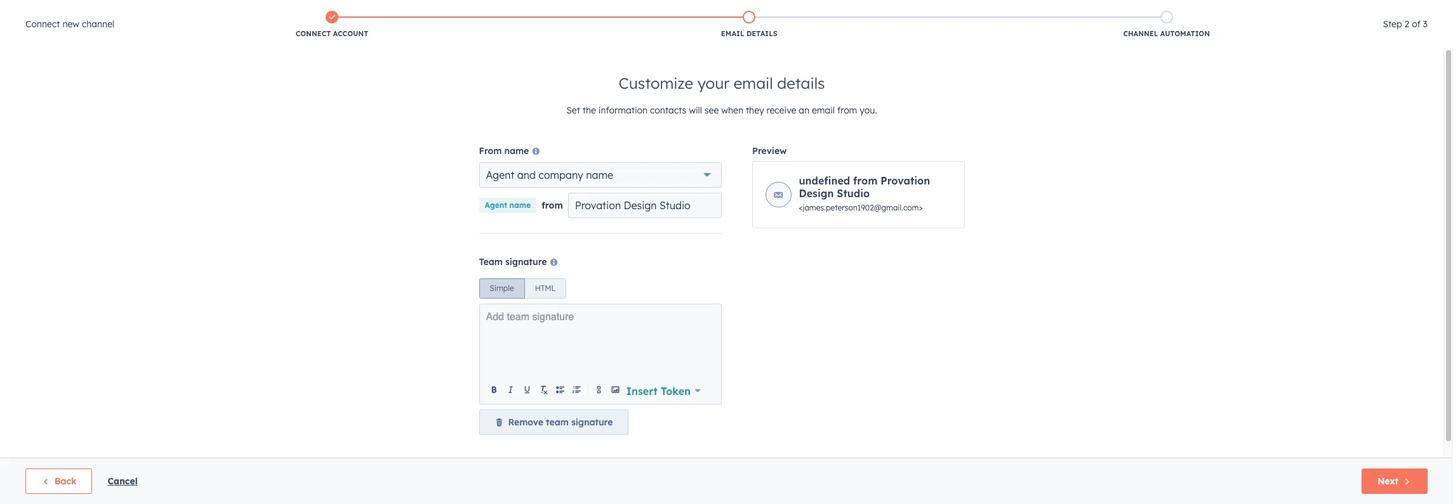 Task type: vqa. For each thing, say whether or not it's contained in the screenshot.
APPS
no



Task type: describe. For each thing, give the bounding box(es) containing it.
and
[[517, 169, 536, 182]]

connect for connect new channel
[[25, 18, 60, 30]]

simple button
[[479, 279, 525, 299]]

channel automation list item
[[958, 8, 1375, 41]]

agent for agent and company name
[[486, 169, 514, 182]]

html
[[535, 284, 556, 293]]

of
[[1412, 18, 1421, 30]]

undefined from provation design studio <james.peterson1902@gmail.com>
[[799, 175, 930, 213]]

signature for add
[[532, 312, 574, 323]]

signature for remove
[[571, 417, 613, 429]]

provation
[[881, 175, 930, 187]]

0 vertical spatial email
[[734, 74, 773, 93]]

you.
[[860, 105, 877, 116]]

upgrade menu
[[1130, 0, 1438, 20]]

see
[[705, 105, 719, 116]]

email
[[721, 29, 744, 38]]

preview
[[752, 145, 787, 157]]

when
[[721, 105, 743, 116]]

agent and company name
[[486, 169, 613, 182]]

2 vertical spatial from
[[542, 200, 563, 211]]

customize
[[619, 74, 693, 93]]

connect account
[[296, 29, 368, 38]]

name for from name
[[504, 145, 529, 157]]

connect account completed list item
[[123, 8, 541, 41]]

agent name
[[485, 201, 531, 210]]

channel
[[1123, 29, 1158, 38]]

they
[[746, 105, 764, 116]]

team
[[479, 256, 503, 268]]

name for agent name
[[510, 201, 531, 210]]

insert token button
[[624, 382, 703, 400]]

<james.peterson1902@gmail.com>
[[799, 203, 923, 213]]

receive
[[767, 105, 796, 116]]

Search HubSpot search field
[[1275, 27, 1430, 48]]

details inside list item
[[747, 29, 778, 38]]

back button
[[25, 469, 92, 495]]

insert token
[[626, 385, 691, 398]]

add team signature
[[486, 312, 574, 323]]

connect new channel
[[25, 18, 114, 30]]

1 horizontal spatial email
[[812, 105, 835, 116]]

cancel
[[108, 476, 138, 488]]

next button
[[1362, 469, 1428, 495]]

account
[[333, 29, 368, 38]]

design
[[799, 187, 834, 200]]

2
[[1405, 18, 1410, 30]]

information
[[599, 105, 648, 116]]

studio
[[837, 187, 870, 200]]

1 vertical spatial details
[[777, 74, 825, 93]]

undefined
[[799, 175, 850, 187]]



Task type: locate. For each thing, give the bounding box(es) containing it.
from
[[837, 105, 857, 116], [853, 175, 878, 187], [542, 200, 563, 211]]

next
[[1378, 476, 1399, 488]]

add
[[486, 312, 504, 323]]

1 vertical spatial name
[[586, 169, 613, 182]]

0 horizontal spatial email
[[734, 74, 773, 93]]

name down and
[[510, 201, 531, 210]]

contacts
[[650, 105, 686, 116]]

simple
[[490, 284, 514, 293]]

0 vertical spatial agent
[[486, 169, 514, 182]]

None text field
[[568, 193, 722, 218], [487, 310, 715, 371], [568, 193, 722, 218], [487, 310, 715, 371]]

new
[[62, 18, 79, 30]]

email details list item
[[541, 8, 958, 41]]

an
[[799, 105, 809, 116]]

1 vertical spatial email
[[812, 105, 835, 116]]

group
[[479, 279, 566, 299]]

list
[[123, 8, 1375, 41]]

connect for connect account
[[296, 29, 331, 38]]

agent down from
[[485, 201, 507, 210]]

1 vertical spatial signature
[[532, 312, 574, 323]]

2 vertical spatial name
[[510, 201, 531, 210]]

insert
[[626, 385, 658, 398]]

agent
[[486, 169, 514, 182], [485, 201, 507, 210]]

details up an
[[777, 74, 825, 93]]

connect inside heading
[[25, 18, 60, 30]]

name right company
[[586, 169, 613, 182]]

company
[[539, 169, 583, 182]]

3
[[1423, 18, 1428, 30]]

team right remove
[[546, 417, 569, 429]]

connect new channel heading
[[25, 17, 114, 32]]

signature inside button
[[571, 417, 613, 429]]

channel
[[82, 18, 114, 30]]

name up and
[[504, 145, 529, 157]]

agent for agent name
[[485, 201, 507, 210]]

1 vertical spatial agent
[[485, 201, 507, 210]]

from down the agent and company name
[[542, 200, 563, 211]]

group containing simple
[[479, 279, 566, 299]]

details
[[747, 29, 778, 38], [777, 74, 825, 93]]

will
[[689, 105, 702, 116]]

set the information contacts will see when they receive an email from you.
[[566, 105, 877, 116]]

0 horizontal spatial connect
[[25, 18, 60, 30]]

0 vertical spatial team
[[507, 312, 529, 323]]

customize your email details
[[619, 74, 825, 93]]

0 vertical spatial details
[[747, 29, 778, 38]]

name
[[504, 145, 529, 157], [586, 169, 613, 182], [510, 201, 531, 210]]

automation
[[1160, 29, 1210, 38]]

upgrade
[[1145, 6, 1180, 16]]

2 vertical spatial signature
[[571, 417, 613, 429]]

remove team signature button
[[479, 410, 629, 436]]

connect
[[25, 18, 60, 30], [296, 29, 331, 38]]

0 horizontal spatial team
[[507, 312, 529, 323]]

html button
[[524, 279, 566, 299]]

agent and company name button
[[479, 163, 722, 188]]

from
[[479, 145, 502, 157]]

1 horizontal spatial connect
[[296, 29, 331, 38]]

cancel button
[[108, 474, 138, 489]]

0 vertical spatial from
[[837, 105, 857, 116]]

remove team signature
[[508, 417, 613, 429]]

name inside popup button
[[586, 169, 613, 182]]

step 2 of 3
[[1383, 18, 1428, 30]]

from up <james.peterson1902@gmail.com>
[[853, 175, 878, 187]]

connect left new
[[25, 18, 60, 30]]

team right 'add'
[[507, 312, 529, 323]]

email details
[[721, 29, 778, 38]]

email right an
[[812, 105, 835, 116]]

team for add
[[507, 312, 529, 323]]

details right email
[[747, 29, 778, 38]]

0 vertical spatial name
[[504, 145, 529, 157]]

from name
[[479, 145, 529, 157]]

0 vertical spatial signature
[[505, 256, 547, 268]]

connect inside 'list item'
[[296, 29, 331, 38]]

1 vertical spatial from
[[853, 175, 878, 187]]

token
[[661, 385, 691, 398]]

email
[[734, 74, 773, 93], [812, 105, 835, 116]]

agent inside popup button
[[486, 169, 514, 182]]

upgrade image
[[1131, 5, 1143, 17]]

back
[[55, 476, 76, 488]]

team signature
[[479, 256, 547, 268]]

from inside undefined from provation design studio <james.peterson1902@gmail.com>
[[853, 175, 878, 187]]

connect left account
[[296, 29, 331, 38]]

team for remove
[[546, 417, 569, 429]]

list containing connect account
[[123, 8, 1375, 41]]

remove
[[508, 417, 543, 429]]

from left the you.
[[837, 105, 857, 116]]

channel automation
[[1123, 29, 1210, 38]]

step
[[1383, 18, 1402, 30]]

the
[[583, 105, 596, 116]]

team inside remove team signature button
[[546, 417, 569, 429]]

team
[[507, 312, 529, 323], [546, 417, 569, 429]]

your
[[697, 74, 730, 93]]

agent down from name
[[486, 169, 514, 182]]

1 vertical spatial team
[[546, 417, 569, 429]]

signature
[[505, 256, 547, 268], [532, 312, 574, 323], [571, 417, 613, 429]]

set
[[566, 105, 580, 116]]

email up the they
[[734, 74, 773, 93]]

menu item
[[1301, 0, 1438, 20]]

1 horizontal spatial team
[[546, 417, 569, 429]]



